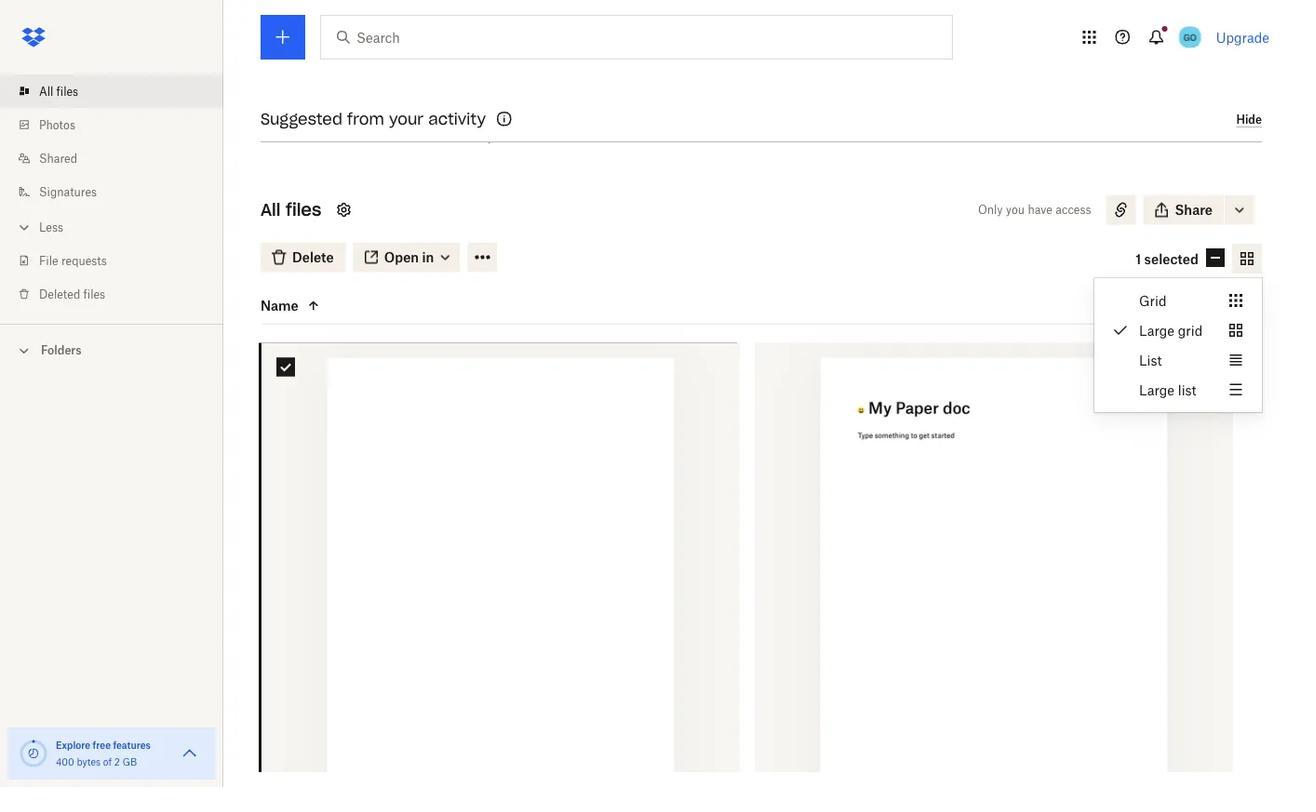 Task type: vqa. For each thing, say whether or not it's contained in the screenshot.
list item
no



Task type: describe. For each thing, give the bounding box(es) containing it.
of
[[103, 757, 112, 768]]

star…
[[493, 89, 529, 105]]

file requests link
[[15, 244, 223, 277]]

_ getting star… paper.paper
[[433, 89, 529, 125]]

selected
[[1145, 251, 1199, 267]]

1 selected
[[1136, 251, 1199, 267]]

all files link
[[15, 74, 223, 108]]

less image
[[15, 218, 34, 237]]

1 horizontal spatial all files
[[261, 200, 322, 221]]

grid
[[1140, 293, 1167, 309]]

share button
[[1144, 196, 1225, 225]]

signatures
[[39, 185, 97, 199]]

have
[[1028, 204, 1053, 217]]

deleted files
[[39, 287, 105, 301]]

shared
[[39, 151, 77, 165]]

dropbox for bottom dropbox link
[[469, 130, 514, 144]]

activity
[[429, 109, 486, 129]]

explore
[[56, 740, 91, 751]]

files for all files 'link'
[[56, 84, 78, 98]]

gb
[[123, 757, 137, 768]]

large list radio item
[[1095, 375, 1263, 405]]

file requests
[[39, 254, 107, 268]]

features
[[113, 740, 151, 751]]

list containing all files
[[0, 63, 223, 324]]

upgrade
[[1217, 29, 1270, 45]]

large grid
[[1140, 323, 1203, 338]]

photos link
[[15, 108, 223, 142]]

paper.paper
[[444, 109, 517, 125]]

your
[[389, 109, 424, 129]]

folders button
[[0, 336, 223, 364]]

deleted files link
[[15, 277, 223, 311]]

list radio item
[[1095, 345, 1263, 375]]

only you have access
[[979, 204, 1092, 217]]

folders
[[41, 344, 82, 358]]

name
[[261, 298, 299, 314]]



Task type: locate. For each thing, give the bounding box(es) containing it.
deleted
[[39, 287, 80, 301]]

share
[[1176, 203, 1213, 218]]

0 vertical spatial all
[[39, 84, 53, 98]]

large down the grid
[[1140, 323, 1175, 338]]

all files list item
[[0, 74, 223, 108]]

dropbox left your
[[322, 110, 367, 124]]

quota usage element
[[19, 739, 48, 769]]

access
[[1056, 204, 1092, 217]]

from
[[347, 109, 384, 129]]

1 vertical spatial large
[[1140, 382, 1175, 398]]

file
[[39, 254, 58, 268]]

_
[[433, 89, 438, 105]]

0 horizontal spatial files
[[56, 84, 78, 98]]

large down list
[[1140, 382, 1175, 398]]

0 vertical spatial large
[[1140, 323, 1175, 338]]

0 horizontal spatial all
[[39, 84, 53, 98]]

less
[[39, 220, 63, 234]]

name button
[[261, 295, 417, 318]]

large grid radio item
[[1095, 316, 1263, 345]]

grid radio item
[[1095, 286, 1263, 316]]

_ getting star… paper.paper link
[[413, 87, 548, 128]]

0 horizontal spatial all files
[[39, 84, 78, 98]]

2
[[114, 757, 120, 768]]

2 horizontal spatial files
[[286, 200, 322, 221]]

list
[[0, 63, 223, 324]]

dropbox link down paper.paper
[[469, 128, 514, 147]]

dropbox image
[[15, 19, 52, 56]]

file, _ my paper doc.paper row
[[755, 344, 1234, 788]]

1 large from the top
[[1140, 323, 1175, 338]]

1 horizontal spatial all
[[261, 200, 281, 221]]

signatures link
[[15, 175, 223, 209]]

dropbox link
[[322, 108, 367, 126], [469, 128, 514, 147]]

files down suggested
[[286, 200, 322, 221]]

large for large list
[[1140, 382, 1175, 398]]

0 vertical spatial all files
[[39, 84, 78, 98]]

you
[[1006, 204, 1025, 217]]

large for large grid
[[1140, 323, 1175, 338]]

1 vertical spatial dropbox link
[[469, 128, 514, 147]]

all files down suggested
[[261, 200, 322, 221]]

files for the deleted files link
[[83, 287, 105, 301]]

1 vertical spatial dropbox
[[469, 130, 514, 144]]

large inside radio item
[[1140, 323, 1175, 338]]

all
[[39, 84, 53, 98], [261, 200, 281, 221]]

all files inside 'link'
[[39, 84, 78, 98]]

bytes
[[77, 757, 101, 768]]

suggested
[[261, 109, 343, 129]]

1 vertical spatial files
[[286, 200, 322, 221]]

free
[[93, 740, 111, 751]]

large
[[1140, 323, 1175, 338], [1140, 382, 1175, 398]]

all inside 'link'
[[39, 84, 53, 98]]

shared link
[[15, 142, 223, 175]]

file, _ getting started with dropbox paper.paper row
[[262, 344, 740, 788]]

dropbox link left your
[[322, 108, 367, 126]]

all files
[[39, 84, 78, 98], [261, 200, 322, 221]]

1
[[1136, 251, 1142, 267]]

dropbox for dropbox link to the left
[[322, 110, 367, 124]]

requests
[[61, 254, 107, 268]]

large list
[[1140, 382, 1197, 398]]

grid
[[1179, 323, 1203, 338]]

getting
[[442, 89, 489, 105]]

dropbox
[[322, 110, 367, 124], [469, 130, 514, 144]]

1 horizontal spatial dropbox
[[469, 130, 514, 144]]

explore free features 400 bytes of 2 gb
[[56, 740, 151, 768]]

list
[[1179, 382, 1197, 398]]

1 vertical spatial all files
[[261, 200, 322, 221]]

0 vertical spatial dropbox
[[322, 110, 367, 124]]

0 horizontal spatial dropbox
[[322, 110, 367, 124]]

list
[[1140, 352, 1163, 368]]

1 vertical spatial all
[[261, 200, 281, 221]]

files
[[56, 84, 78, 98], [286, 200, 322, 221], [83, 287, 105, 301]]

files inside all files 'link'
[[56, 84, 78, 98]]

files inside the deleted files link
[[83, 287, 105, 301]]

1 horizontal spatial dropbox link
[[469, 128, 514, 147]]

suggested from your activity
[[261, 109, 486, 129]]

0 vertical spatial dropbox link
[[322, 108, 367, 126]]

files right deleted on the top left of page
[[83, 287, 105, 301]]

only
[[979, 204, 1003, 217]]

large inside "radio item"
[[1140, 382, 1175, 398]]

photos
[[39, 118, 75, 132]]

all files up photos
[[39, 84, 78, 98]]

2 vertical spatial files
[[83, 287, 105, 301]]

upgrade link
[[1217, 29, 1270, 45]]

400
[[56, 757, 74, 768]]

0 vertical spatial files
[[56, 84, 78, 98]]

dropbox down paper.paper
[[469, 130, 514, 144]]

2 large from the top
[[1140, 382, 1175, 398]]

0 horizontal spatial dropbox link
[[322, 108, 367, 126]]

files up photos
[[56, 84, 78, 98]]

1 horizontal spatial files
[[83, 287, 105, 301]]



